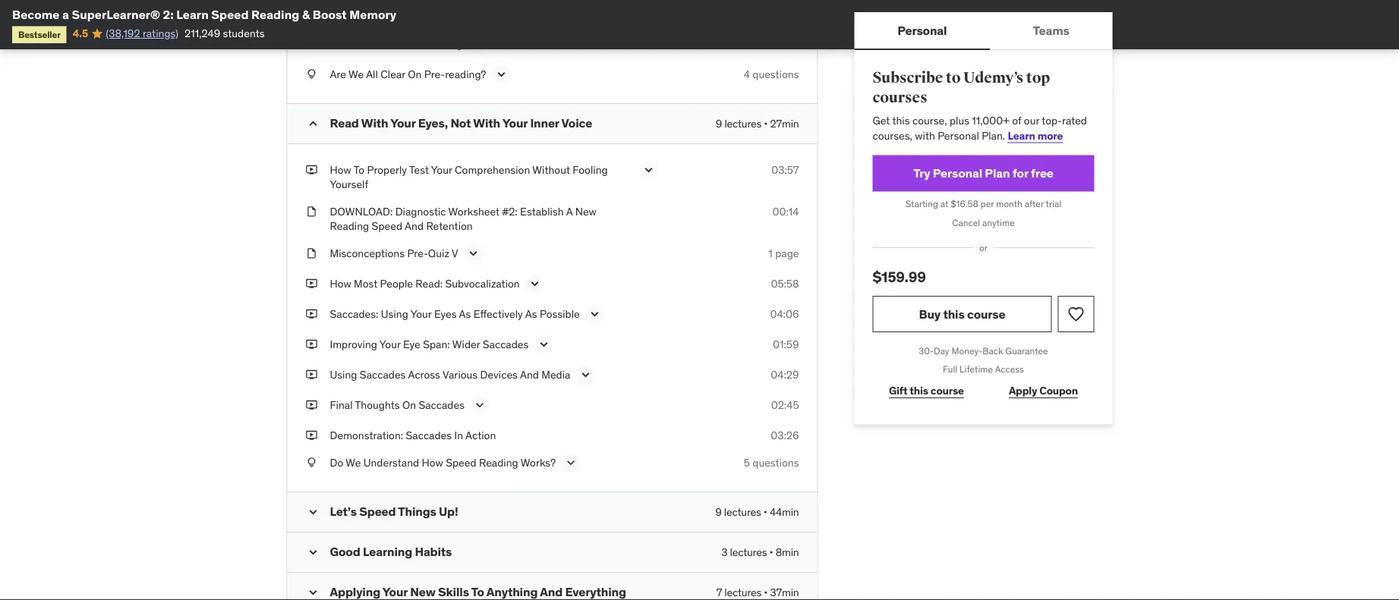 Task type: locate. For each thing, give the bounding box(es) containing it.
w/h
[[330, 10, 352, 23]]

reading
[[427, 37, 463, 50]]

• left 44min
[[764, 505, 767, 519]]

read:
[[416, 277, 443, 291]]

ratings)
[[143, 26, 178, 40]]

1 vertical spatial personal
[[938, 129, 979, 142]]

1 horizontal spatial &
[[605, 0, 612, 8]]

to up yourself
[[353, 163, 364, 176]]

teams button
[[990, 12, 1112, 49]]

1 vertical spatial course
[[931, 384, 964, 398]]

2 vertical spatial this
[[910, 384, 928, 398]]

xsmall image for using saccades across various devices and media
[[306, 368, 318, 382]]

xsmall image for how to properly test your comprehension without fooling yourself
[[306, 162, 318, 177]]

show lecture description image up possible
[[527, 276, 543, 292]]

per
[[981, 198, 994, 210]]

show lecture description image
[[494, 67, 509, 82], [587, 307, 602, 322], [536, 337, 551, 352], [472, 398, 487, 413], [563, 455, 578, 470]]

at
[[940, 198, 948, 210]]

and down diagnostic
[[405, 219, 424, 233]]

xsmall image
[[306, 36, 318, 51], [306, 204, 318, 219], [306, 428, 318, 443]]

0 vertical spatial new
[[575, 205, 596, 218]]

on
[[408, 67, 422, 81], [402, 398, 416, 412]]

0 horizontal spatial and
[[405, 219, 424, 233]]

1 horizontal spatial as
[[525, 307, 537, 321]]

how most people read: subvocalization
[[330, 277, 520, 291]]

show lecture description image
[[470, 36, 485, 51], [641, 162, 656, 178], [466, 246, 481, 261], [527, 276, 543, 292], [578, 368, 593, 383]]

and left media
[[520, 368, 539, 382]]

6 xsmall image from the top
[[306, 307, 318, 322]]

7 lectures • 37min
[[716, 585, 799, 599]]

1 vertical spatial how
[[330, 277, 351, 291]]

lectures right the 3
[[730, 545, 767, 559]]

and inside download: diagnostic worksheet #2: establish a new reading speed and retention
[[405, 219, 424, 233]]

works?
[[521, 456, 556, 469]]

0 horizontal spatial course
[[931, 384, 964, 398]]

2 vertical spatial xsmall image
[[306, 428, 318, 443]]

• left 37min
[[764, 585, 768, 599]]

$159.99
[[873, 267, 926, 286]]

9 up the 3
[[715, 505, 722, 519]]

personal up $16.58
[[933, 165, 982, 181]]

1 vertical spatial xsmall image
[[306, 204, 318, 219]]

0 horizontal spatial using
[[330, 368, 357, 382]]

yourself
[[330, 178, 368, 191]]

& right knowledge,
[[605, 0, 612, 8]]

1 horizontal spatial course
[[967, 306, 1005, 322]]

1 vertical spatial questions
[[752, 456, 799, 469]]

1 horizontal spatial new
[[575, 205, 596, 218]]

0 vertical spatial and
[[405, 219, 424, 233]]

03:26
[[771, 429, 799, 442]]

this up courses,
[[892, 114, 910, 127]]

10 xsmall image from the top
[[306, 455, 318, 470]]

2 with from the left
[[473, 115, 500, 131]]

• for let's speed things up!
[[764, 505, 767, 519]]

a
[[62, 6, 69, 22]]

show lecture description image right fooling
[[641, 162, 656, 178]]

1 vertical spatial small image
[[306, 505, 321, 520]]

•
[[764, 116, 768, 130], [764, 505, 767, 519], [769, 545, 773, 559], [764, 585, 768, 599]]

1 vertical spatial we
[[346, 456, 361, 469]]

9 left 27min at the top right of the page
[[716, 116, 722, 130]]

1 demonstration: from the top
[[330, 37, 403, 50]]

as left possible
[[525, 307, 537, 321]]

pre- up how most people read: subvocalization
[[407, 246, 428, 260]]

possible
[[540, 307, 580, 321]]

0 horizontal spatial new
[[410, 584, 435, 600]]

0 vertical spatial how
[[330, 163, 351, 176]]

speed down in
[[446, 456, 476, 469]]

reading inside download: diagnostic worksheet #2: establish a new reading speed and retention
[[330, 219, 369, 233]]

as right eyes
[[459, 307, 471, 321]]

month
[[996, 198, 1022, 210]]

speed right let's
[[359, 504, 396, 519]]

2 questions from the top
[[752, 456, 799, 469]]

a
[[566, 205, 573, 218]]

0 vertical spatial xsmall image
[[306, 36, 318, 51]]

0 vertical spatial course
[[967, 306, 1005, 322]]

lectures left 27min at the top right of the page
[[724, 116, 762, 130]]

diagnostic
[[395, 205, 446, 218]]

get
[[873, 114, 890, 127]]

4 xsmall image from the top
[[306, 246, 318, 261]]

how inside how to properly test your comprehension without fooling yourself
[[330, 163, 351, 176]]

personal down plus
[[938, 129, 979, 142]]

2 xsmall image from the top
[[306, 67, 318, 82]]

0 horizontal spatial as
[[459, 307, 471, 321]]

show lecture description image up action
[[472, 398, 487, 413]]

show lecture description image right reading?
[[494, 67, 509, 82]]

eyes,
[[418, 115, 448, 131]]

with
[[915, 129, 935, 142]]

course down the full
[[931, 384, 964, 398]]

this for buy
[[943, 306, 965, 322]]

this right buy
[[943, 306, 965, 322]]

1 vertical spatial reading
[[330, 219, 369, 233]]

using down people
[[381, 307, 408, 321]]

speed up misconceptions pre-quiz v
[[372, 219, 402, 233]]

1 as from the left
[[459, 307, 471, 321]]

0 vertical spatial 9
[[716, 116, 722, 130]]

learn down of
[[1008, 129, 1035, 142]]

2 vertical spatial pre-
[[407, 246, 428, 260]]

xsmall image for are we all clear on pre-reading?
[[306, 36, 318, 51]]

7 xsmall image from the top
[[306, 337, 318, 352]]

• left 8min
[[769, 545, 773, 559]]

show lecture description image for using saccades across various devices and media
[[578, 368, 593, 383]]

with right read
[[361, 115, 388, 131]]

0 vertical spatial using
[[381, 307, 408, 321]]

small image left read
[[306, 116, 321, 131]]

pre- up are we all clear on pre-reading?
[[406, 37, 427, 50]]

questions down 03:26
[[752, 456, 799, 469]]

show lecture description image up reading?
[[470, 36, 485, 51]]

show lecture description image right possible
[[587, 307, 602, 322]]

show lecture description image up media
[[536, 337, 551, 352]]

0 horizontal spatial to
[[353, 163, 364, 176]]

2 vertical spatial small image
[[306, 585, 321, 600]]

1 xsmall image from the top
[[306, 36, 318, 51]]

lectures right 7 on the right
[[724, 585, 761, 599]]

3 xsmall image from the top
[[306, 162, 318, 177]]

0 horizontal spatial reading
[[251, 6, 299, 22]]

how left most at top left
[[330, 277, 351, 291]]

demonstration: down questions at the top
[[330, 37, 403, 50]]

reading up students
[[251, 6, 299, 22]]

learn
[[176, 6, 209, 22], [1008, 129, 1035, 142]]

2 vertical spatial reading
[[479, 456, 518, 469]]

try personal plan for free link
[[873, 155, 1094, 192]]

reading down action
[[479, 456, 518, 469]]

course inside button
[[967, 306, 1005, 322]]

courses,
[[873, 129, 912, 142]]

1 vertical spatial and
[[520, 368, 539, 382]]

eyes
[[434, 307, 457, 321]]

action
[[465, 429, 496, 442]]

small image
[[306, 116, 321, 131], [306, 505, 321, 520], [306, 585, 321, 600]]

& left boost on the left
[[302, 6, 310, 22]]

0 vertical spatial demonstration:
[[330, 37, 403, 50]]

buy this course
[[919, 306, 1005, 322]]

buy this course button
[[873, 296, 1052, 332]]

saccades up devices
[[483, 338, 529, 351]]

lectures left 44min
[[724, 505, 761, 519]]

5 questions
[[744, 456, 799, 469]]

2 xsmall image from the top
[[306, 204, 318, 219]]

02:45
[[771, 398, 799, 412]]

to inside how to properly test your comprehension without fooling yourself
[[353, 163, 364, 176]]

gift
[[889, 384, 907, 398]]

show lecture description image right works?
[[563, 455, 578, 470]]

questions for 5 questions
[[752, 456, 799, 469]]

1 horizontal spatial using
[[381, 307, 408, 321]]

course up the back
[[967, 306, 1005, 322]]

apply coupon button
[[992, 376, 1094, 406]]

personal up subscribe
[[897, 22, 947, 38]]

saccades down using saccades across various devices and media at the bottom left
[[419, 398, 465, 412]]

show lecture description image for demonstration: pre-reading
[[470, 36, 485, 51]]

1 xsmall image from the top
[[306, 0, 318, 9]]

demonstration: down "thoughts"
[[330, 429, 403, 442]]

1 horizontal spatial with
[[473, 115, 500, 131]]

back
[[982, 345, 1003, 357]]

4 questions
[[744, 67, 799, 81]]

06:59
[[770, 37, 799, 50]]

wider
[[452, 338, 480, 351]]

1 small image from the top
[[306, 116, 321, 131]]

0 vertical spatial this
[[892, 114, 910, 127]]

up!
[[439, 504, 458, 519]]

how up yourself
[[330, 163, 351, 176]]

span:
[[423, 338, 450, 351]]

speed inside download: diagnostic worksheet #2: establish a new reading speed and retention
[[372, 219, 402, 233]]

2 demonstration: from the top
[[330, 429, 403, 442]]

2 as from the left
[[525, 307, 537, 321]]

to right skills at bottom
[[471, 584, 484, 600]]

new right a
[[575, 205, 596, 218]]

tab list
[[854, 12, 1112, 50]]

show lecture description image right the v
[[466, 246, 481, 261]]

• left 27min at the top right of the page
[[764, 116, 768, 130]]

on up demonstration: saccades in action
[[402, 398, 416, 412]]

v
[[452, 246, 458, 260]]

2 9 from the top
[[715, 505, 722, 519]]

0 vertical spatial learn
[[176, 6, 209, 22]]

1 vertical spatial demonstration:
[[330, 429, 403, 442]]

rated
[[1062, 114, 1087, 127]]

perspectives,
[[455, 0, 519, 8]]

1 questions from the top
[[752, 67, 799, 81]]

1 vertical spatial this
[[943, 306, 965, 322]]

speed
[[211, 6, 249, 22], [372, 219, 402, 233], [446, 456, 476, 469], [359, 504, 396, 519]]

your right test
[[431, 163, 452, 176]]

understand
[[363, 456, 419, 469]]

let's
[[330, 504, 357, 519]]

1 9 from the top
[[716, 116, 722, 130]]

on right 'clear'
[[408, 67, 422, 81]]

xsmall image
[[306, 0, 318, 9], [306, 67, 318, 82], [306, 162, 318, 177], [306, 246, 318, 261], [306, 276, 318, 291], [306, 307, 318, 322], [306, 337, 318, 352], [306, 368, 318, 382], [306, 398, 318, 413], [306, 455, 318, 470]]

1 vertical spatial learn
[[1008, 129, 1035, 142]]

and right anything on the bottom left
[[540, 584, 563, 600]]

37min
[[770, 585, 799, 599]]

top-
[[1042, 114, 1062, 127]]

page
[[775, 246, 799, 260]]

cancel
[[952, 217, 980, 229]]

more
[[1037, 129, 1063, 142]]

small image left let's
[[306, 505, 321, 520]]

across
[[408, 368, 440, 382]]

0 vertical spatial to
[[353, 163, 364, 176]]

0 vertical spatial pre-
[[406, 37, 427, 50]]

this inside button
[[943, 306, 965, 322]]

creating
[[330, 0, 371, 8]]

with right not
[[473, 115, 500, 131]]

0 vertical spatial questions
[[752, 67, 799, 81]]

this inside the get this course, plus 11,000+ of our top-rated courses, with personal plan.
[[892, 114, 910, 127]]

• for good learning habits
[[769, 545, 773, 559]]

your inside how to properly test your comprehension without fooling yourself
[[431, 163, 452, 176]]

9
[[716, 116, 722, 130], [715, 505, 722, 519]]

small image down small icon
[[306, 585, 321, 600]]

new left skills at bottom
[[410, 584, 435, 600]]

3 small image from the top
[[306, 585, 321, 600]]

learn up 211,249
[[176, 6, 209, 22]]

5 xsmall image from the top
[[306, 276, 318, 291]]

• for applying your new skills to anything and everything
[[764, 585, 768, 599]]

1 horizontal spatial reading
[[330, 219, 369, 233]]

we right do
[[346, 456, 361, 469]]

pre- down reading
[[424, 67, 445, 81]]

anything
[[486, 584, 538, 600]]

2 small image from the top
[[306, 505, 321, 520]]

coupon
[[1039, 384, 1078, 398]]

0 vertical spatial we
[[349, 67, 364, 81]]

with
[[361, 115, 388, 131], [473, 115, 500, 131]]

1 vertical spatial pre-
[[424, 67, 445, 81]]

or
[[979, 242, 988, 254]]

we left all on the top left of the page
[[349, 67, 364, 81]]

2 horizontal spatial reading
[[479, 456, 518, 469]]

and
[[405, 219, 424, 233], [520, 368, 539, 382], [540, 584, 563, 600]]

0 vertical spatial reading
[[251, 6, 299, 22]]

1 vertical spatial 9
[[715, 505, 722, 519]]

2 vertical spatial and
[[540, 584, 563, 600]]

prior
[[522, 0, 544, 8]]

become
[[12, 6, 60, 22]]

8 xsmall image from the top
[[306, 368, 318, 382]]

show lecture description image right media
[[578, 368, 593, 383]]

new inside download: diagnostic worksheet #2: establish a new reading speed and retention
[[575, 205, 596, 218]]

questions
[[752, 67, 799, 81], [752, 456, 799, 469]]

show lecture description image for are we all clear on pre-reading?
[[494, 67, 509, 82]]

1 horizontal spatial learn
[[1008, 129, 1035, 142]]

01:59
[[773, 338, 799, 351]]

0 vertical spatial personal
[[897, 22, 947, 38]]

using up final
[[330, 368, 357, 382]]

4.5
[[73, 26, 88, 40]]

0 horizontal spatial with
[[361, 115, 388, 131]]

full
[[943, 364, 957, 376]]

how down demonstration: saccades in action
[[422, 456, 443, 469]]

subvocalization
[[445, 277, 520, 291]]

your left inner at the top left of the page
[[502, 115, 528, 131]]

fooling
[[573, 163, 608, 176]]

our
[[1024, 114, 1039, 127]]

this right gift
[[910, 384, 928, 398]]

improving your eye span: wider saccades
[[330, 338, 529, 351]]

are
[[330, 67, 346, 81]]

reading down download:
[[330, 219, 369, 233]]

reading?
[[445, 67, 486, 81]]

this
[[892, 114, 910, 127], [943, 306, 965, 322], [910, 384, 928, 398]]

your left eyes
[[410, 307, 432, 321]]

0 vertical spatial small image
[[306, 116, 321, 131]]

after
[[1025, 198, 1044, 210]]

9 xsmall image from the top
[[306, 398, 318, 413]]

questions right '4'
[[752, 67, 799, 81]]

1 horizontal spatial to
[[471, 584, 484, 600]]

skills
[[438, 584, 469, 600]]

xsmall image for are we all clear on pre-reading?
[[306, 67, 318, 82]]



Task type: vqa. For each thing, say whether or not it's contained in the screenshot.
The 'Behavior'
no



Task type: describe. For each thing, give the bounding box(es) containing it.
retention
[[426, 219, 473, 233]]

plus
[[950, 114, 969, 127]]

show lecture description image for saccades: using your eyes as effectively as possible
[[587, 307, 602, 322]]

3 xsmall image from the top
[[306, 428, 318, 443]]

show lecture description image for misconceptions pre-quiz v
[[466, 246, 481, 261]]

44min
[[770, 505, 799, 519]]

wishlist image
[[1067, 305, 1085, 323]]

bestseller
[[18, 28, 61, 40]]

top
[[1026, 69, 1050, 87]]

04:29
[[771, 368, 799, 382]]

xsmall image for saccades: using your eyes as effectively as possible
[[306, 307, 318, 322]]

we for do
[[346, 456, 361, 469]]

comprehension
[[455, 163, 530, 176]]

try
[[913, 165, 930, 181]]

2 horizontal spatial and
[[540, 584, 563, 600]]

apply coupon
[[1009, 384, 1078, 398]]

demonstration: pre-reading
[[330, 37, 463, 50]]

small image for applying
[[306, 585, 321, 600]]

creating burning interest: perspectives, prior knowledge, & w/h questions
[[330, 0, 612, 23]]

how for how to properly test your comprehension without fooling yourself
[[330, 163, 351, 176]]

7
[[716, 585, 722, 599]]

starting
[[905, 198, 938, 210]]

to
[[946, 69, 961, 87]]

personal inside button
[[897, 22, 947, 38]]

9 lectures • 27min
[[716, 116, 799, 130]]

30-day money-back guarantee full lifetime access
[[919, 345, 1048, 376]]

saccades left in
[[406, 429, 452, 442]]

learn more
[[1008, 129, 1063, 142]]

1 horizontal spatial and
[[520, 368, 539, 382]]

effectively
[[473, 307, 523, 321]]

of
[[1012, 114, 1021, 127]]

demonstration: saccades in action
[[330, 429, 496, 442]]

xsmall image for how most people read: subvocalization
[[306, 276, 318, 291]]

2:
[[163, 6, 174, 22]]

11,000+
[[972, 114, 1010, 127]]

saccades:
[[330, 307, 378, 321]]

0 horizontal spatial learn
[[176, 6, 209, 22]]

gift this course link
[[873, 376, 980, 406]]

we for are
[[349, 67, 364, 81]]

download: diagnostic worksheet #2: establish a new reading speed and retention
[[330, 205, 596, 233]]

(38,192 ratings)
[[106, 26, 178, 40]]

03:57
[[771, 163, 799, 176]]

1 with from the left
[[361, 115, 388, 131]]

how for how most people read: subvocalization
[[330, 277, 351, 291]]

show lecture description image for do we understand how speed reading works?
[[563, 455, 578, 470]]

xsmall image for improving your eye span: wider saccades
[[306, 337, 318, 352]]

3 lectures • 8min
[[721, 545, 799, 559]]

small image for let's
[[306, 505, 321, 520]]

xsmall image for final thoughts on saccades
[[306, 398, 318, 413]]

misconceptions pre-quiz v
[[330, 246, 458, 260]]

04:06
[[770, 307, 799, 321]]

teams
[[1033, 22, 1069, 38]]

xsmall image for misconceptions pre-quiz v
[[306, 246, 318, 261]]

9 for let's speed things up!
[[715, 505, 722, 519]]

clear
[[380, 67, 405, 81]]

9 lectures • 44min
[[715, 505, 799, 519]]

good learning habits
[[330, 544, 452, 560]]

4
[[744, 67, 750, 81]]

devices
[[480, 368, 518, 382]]

9 for read with your eyes, not with your inner voice
[[716, 116, 722, 130]]

apply
[[1009, 384, 1037, 398]]

1 vertical spatial using
[[330, 368, 357, 382]]

2 vertical spatial personal
[[933, 165, 982, 181]]

this for gift
[[910, 384, 928, 398]]

try personal plan for free
[[913, 165, 1053, 181]]

show lecture description image for improving your eye span: wider saccades
[[536, 337, 551, 352]]

demonstration: for demonstration: saccades in action
[[330, 429, 403, 442]]

in
[[454, 429, 463, 442]]

questions for 4 questions
[[752, 67, 799, 81]]

habits
[[415, 544, 452, 560]]

$16.58
[[951, 198, 978, 210]]

access
[[995, 364, 1024, 376]]

not
[[450, 115, 471, 131]]

voice
[[561, 115, 592, 131]]

pre- for quiz
[[407, 246, 428, 260]]

speed up 211,249 students
[[211, 6, 249, 22]]

demonstration: for demonstration: pre-reading
[[330, 37, 403, 50]]

money-
[[952, 345, 982, 357]]

trial
[[1046, 198, 1061, 210]]

show lecture description image for how most people read: subvocalization
[[527, 276, 543, 292]]

everything
[[565, 584, 626, 600]]

this for get
[[892, 114, 910, 127]]

personal inside the get this course, plus 11,000+ of our top-rated courses, with personal plan.
[[938, 129, 979, 142]]

5
[[744, 456, 750, 469]]

show lecture description image for final thoughts on saccades
[[472, 398, 487, 413]]

05:58
[[771, 277, 799, 291]]

course,
[[912, 114, 947, 127]]

& inside creating burning interest: perspectives, prior knowledge, & w/h questions
[[605, 0, 612, 8]]

tab list containing personal
[[854, 12, 1112, 50]]

personal button
[[854, 12, 990, 49]]

show lecture description image for how to properly test your comprehension without fooling yourself
[[641, 162, 656, 178]]

guarantee
[[1005, 345, 1048, 357]]

• for read with your eyes, not with your inner voice
[[764, 116, 768, 130]]

xsmall image for misconceptions pre-quiz v
[[306, 204, 318, 219]]

final thoughts on saccades
[[330, 398, 465, 412]]

1 vertical spatial on
[[402, 398, 416, 412]]

small image
[[306, 545, 321, 560]]

course for gift this course
[[931, 384, 964, 398]]

3
[[721, 545, 727, 559]]

burning
[[373, 0, 411, 8]]

lectures for let's speed things up!
[[724, 505, 761, 519]]

let's speed things up!
[[330, 504, 458, 519]]

pre- for reading
[[406, 37, 427, 50]]

1 page
[[768, 246, 799, 260]]

learning
[[363, 544, 412, 560]]

misconceptions
[[330, 246, 405, 260]]

lectures for good learning habits
[[730, 545, 767, 559]]

for
[[1012, 165, 1028, 181]]

lectures for applying your new skills to anything and everything
[[724, 585, 761, 599]]

small image for read
[[306, 116, 321, 131]]

good
[[330, 544, 360, 560]]

1 vertical spatial new
[[410, 584, 435, 600]]

your right applying in the left bottom of the page
[[382, 584, 408, 600]]

using saccades across various devices and media
[[330, 368, 570, 382]]

2 vertical spatial how
[[422, 456, 443, 469]]

course for buy this course
[[967, 306, 1005, 322]]

most
[[354, 277, 377, 291]]

your left eye
[[379, 338, 401, 351]]

people
[[380, 277, 413, 291]]

0 horizontal spatial &
[[302, 6, 310, 22]]

211,249
[[184, 26, 220, 40]]

plan.
[[982, 129, 1005, 142]]

saccades up "thoughts"
[[360, 368, 406, 382]]

quiz
[[428, 246, 449, 260]]

1 vertical spatial to
[[471, 584, 484, 600]]

memory
[[349, 6, 396, 22]]

free
[[1031, 165, 1053, 181]]

media
[[541, 368, 570, 382]]

0 vertical spatial on
[[408, 67, 422, 81]]

lectures for read with your eyes, not with your inner voice
[[724, 116, 762, 130]]

your left eyes,
[[390, 115, 416, 131]]

starting at $16.58 per month after trial cancel anytime
[[905, 198, 1061, 229]]

xsmall image for do we understand how speed reading works?
[[306, 455, 318, 470]]

#2:
[[502, 205, 518, 218]]

inner
[[530, 115, 559, 131]]

anytime
[[982, 217, 1015, 229]]



